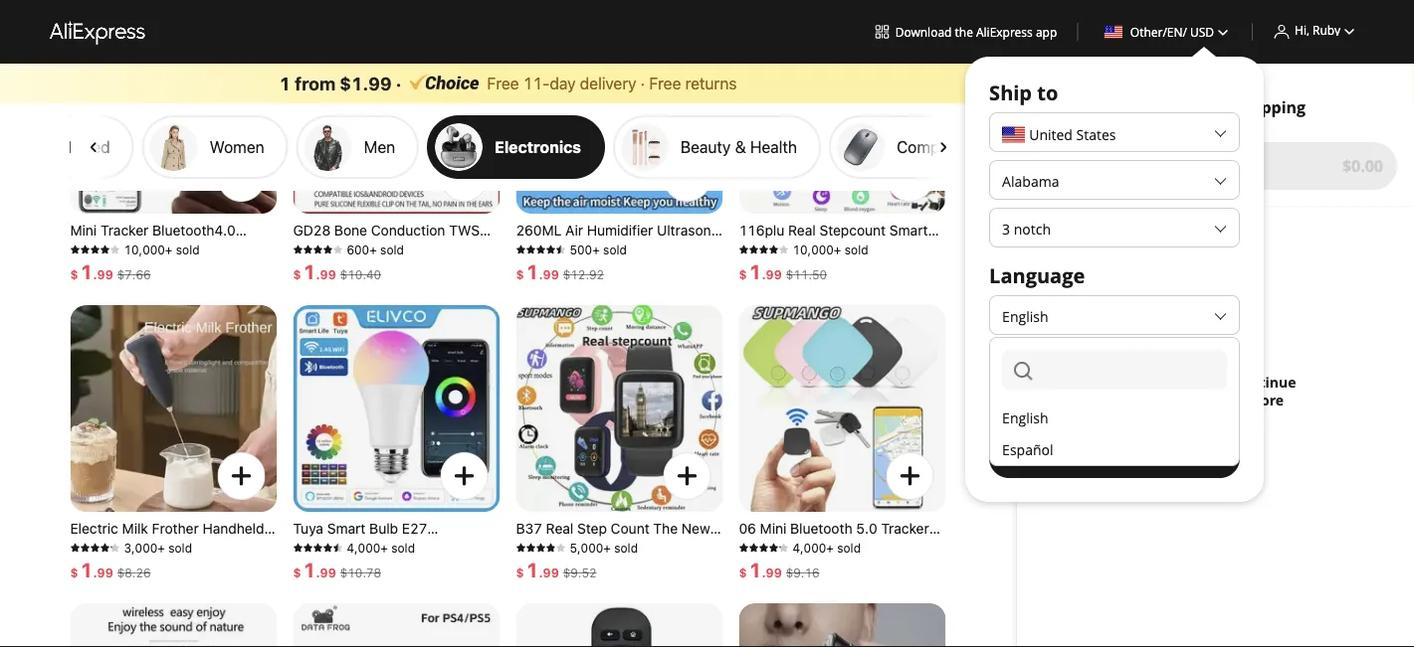 Task type: locate. For each thing, give the bounding box(es) containing it.
device up the tracking
[[796, 539, 839, 555]]

life
[[335, 575, 359, 591]]

$10.78
[[340, 566, 381, 580]]

1 vertical spatial to
[[1214, 391, 1228, 410]]

bone
[[334, 222, 367, 239]]

2 free from the left
[[649, 74, 681, 93]]

device inside mini tracker bluetooth4.0 smart locator smart anti lost device locator mobile keys pet kids finder for apple
[[70, 258, 114, 275]]

4,000+ for bulb
[[347, 541, 388, 555]]

noise
[[293, 294, 330, 311]]

sold for stepcount
[[845, 243, 868, 257]]

1 horizontal spatial women
[[545, 557, 594, 573]]

2 horizontal spatial women
[[800, 276, 848, 293]]

. up alexa
[[316, 566, 320, 580]]

1 horizontal spatial to
[[1214, 391, 1228, 410]]

1 4,000+ from the left
[[347, 541, 388, 555]]

ultrasonic
[[657, 222, 722, 239]]

· right "$1.99"
[[396, 73, 402, 94]]

 for tuya smart bulb e27 wifi/bluetooth dimmable led light bulb rgbcw 100-240v smart life app control support alexa google home
[[448, 461, 480, 493]]

other/
[[1130, 23, 1167, 40]]

&
[[973, 137, 984, 156]]

1 vertical spatial home
[[188, 575, 226, 591]]

$ up noise
[[293, 268, 301, 282]]

. up compati
[[539, 566, 543, 580]]

10,000+ up $11.50
[[793, 243, 841, 257]]

1 horizontal spatial real
[[788, 222, 816, 239]]

home down stirrer
[[188, 575, 226, 591]]

sold for conduction
[[380, 243, 404, 257]]

. inside the $ 1 . 9 9 $10.78
[[316, 566, 320, 580]]

$ right mic
[[516, 268, 524, 282]]

$ inside the $ 1 . 9 9 $10.78
[[293, 566, 301, 580]]

1 horizontal spatial for
[[1175, 97, 1198, 118]]

0 vertical spatial and
[[771, 276, 796, 293]]

0 vertical spatial portable
[[516, 258, 570, 275]]

0 horizontal spatial device
[[70, 258, 114, 275]]

watch up suitable
[[855, 258, 896, 275]]

1 vertical spatial portable
[[70, 575, 124, 591]]

1 10,000+ from the left
[[124, 243, 173, 257]]

to right ship on the top of the page
[[1037, 79, 1058, 106]]

1 vertical spatial women
[[800, 276, 848, 293]]

real inside 116plu real stepcount smart watch multi function step connected smart watch for men and women suitable for and android
[[788, 222, 816, 239]]

0 vertical spatial men
[[364, 137, 396, 156]]

$0.00
[[1342, 155, 1383, 177]]

0 vertical spatial 3
[[1162, 97, 1171, 118]]

$ inside the $ 1 . 9 9 $10.40
[[293, 268, 301, 282]]

5-star rated
[[18, 137, 111, 156]]

locator
[[112, 240, 161, 257], [118, 258, 166, 275], [783, 575, 832, 591]]

4,000+ sold up rgbcw at the left bottom
[[347, 541, 415, 555]]

bluetooth up the tracking
[[790, 521, 852, 537]]

1 vertical spatial step
[[577, 521, 607, 537]]

0 horizontal spatial 3
[[1002, 219, 1010, 238]]

$ 1 . 9 9 $10.40
[[293, 260, 381, 283]]

and down connected
[[771, 276, 796, 293]]

$ inside $ 1 . 9 9 $12.92
[[516, 268, 524, 282]]

10,000+ sold
[[124, 243, 200, 257], [793, 243, 868, 257]]

0 horizontal spatial led
[[459, 539, 485, 555]]

1 horizontal spatial 4,000+
[[793, 541, 834, 555]]

the
[[955, 23, 973, 40]]

for up suitable
[[900, 258, 921, 275]]

sold up the tracking
[[837, 541, 861, 555]]

air
[[565, 222, 583, 239]]

5.0
[[856, 521, 877, 537]]

0 vertical spatial led
[[598, 276, 624, 293]]

1 horizontal spatial 3
[[1162, 97, 1171, 118]]

1 vertical spatial for
[[667, 276, 685, 293]]

1 horizontal spatial tracker
[[881, 521, 929, 537]]

women down the rechargeable
[[545, 557, 594, 573]]

portable up the kitchen
[[70, 575, 124, 591]]

led down sprayer
[[598, 276, 624, 293]]

. inside $ 1 . 9 9 $9.16
[[762, 566, 766, 580]]

. for electric
[[93, 566, 97, 580]]

0 vertical spatial home
[[516, 294, 554, 311]]

1 horizontal spatial 10,000+
[[793, 243, 841, 257]]

free left 11-
[[487, 74, 519, 93]]

0 horizontal spatial tracker
[[101, 222, 149, 239]]

$ down the antilost
[[739, 566, 747, 580]]

$ for gd28 bone conduction tws headphones bluetooth v5.3 ear clip lightweight business sports game headset with mic noise reduction
[[293, 268, 301, 282]]

3 right pick
[[1162, 97, 1171, 118]]

for left the free
[[1175, 97, 1198, 118]]

1 horizontal spatial men
[[694, 539, 722, 555]]

mini tracker bluetooth4.0 smart locator smart anti lost device locator mobile keys pet kids finder for apple
[[70, 222, 273, 293]]

bulb up life
[[329, 557, 358, 573]]

1 10,000+ sold from the left
[[124, 243, 200, 257]]

lightweight
[[322, 258, 397, 275]]

0 horizontal spatial finder
[[102, 276, 142, 293]]

0 horizontal spatial pet
[[251, 258, 273, 275]]

and left the android
[[739, 294, 765, 311]]

device left $7.66
[[70, 258, 114, 275]]

step up 5,000+
[[577, 521, 607, 537]]

hi,
[[1295, 21, 1310, 38]]

sports
[[293, 276, 335, 293]]

mini down "260ml"
[[516, 240, 543, 257]]

0 vertical spatial tracker
[[101, 222, 149, 239]]

4,000+ up $10.78
[[347, 541, 388, 555]]

continue
[[1233, 373, 1296, 392]]

2 horizontal spatial men
[[739, 276, 767, 293]]

kitchen
[[70, 593, 119, 609]]

0 horizontal spatial ·
[[396, 73, 402, 94]]

1 up compati
[[526, 558, 539, 582]]

sold down humidifier
[[603, 243, 627, 257]]

real up "multi"
[[788, 222, 816, 239]]

0 horizontal spatial for
[[667, 276, 685, 293]]

·
[[396, 73, 402, 94], [641, 74, 645, 93]]


[[934, 138, 952, 156]]

0 vertical spatial women
[[210, 137, 265, 156]]

1 horizontal spatial and
[[739, 294, 765, 311]]

google
[[332, 593, 378, 609]]

1 horizontal spatial 4,000+ sold
[[793, 541, 861, 555]]

locator inside 06 mini bluetooth 5.0 tracker antilost device round pet kids bag wallet tracking smart finder locator
[[783, 575, 832, 591]]

3 left notch
[[1002, 219, 1010, 238]]

bluetooth down conduction
[[378, 240, 440, 257]]

rechargeable
[[516, 539, 604, 555]]

1 for b37 real step count the new rechargeable smart watch men and women fitness watch phone connection is fully compati
[[526, 558, 539, 582]]

phone
[[516, 575, 557, 591]]

pet inside 06 mini bluetooth 5.0 tracker antilost device round pet kids bag wallet tracking smart finder locator
[[888, 539, 909, 555]]

2 vertical spatial locator
[[783, 575, 832, 591]]

 for mini tracker bluetooth4.0 smart locator smart anti lost device locator mobile keys pet kids finder for apple
[[225, 162, 257, 194]]

(
[[1032, 395, 1037, 414]]

home down control
[[381, 593, 419, 609]]

$ for 260ml air humidifier ultrasonic mini aromatherapy diffuser portable sprayer usb essential oil atomizer led lamp for home car
[[516, 268, 524, 282]]

0 vertical spatial device
[[70, 258, 114, 275]]

euro
[[1040, 395, 1070, 414]]

. for 116plu
[[762, 268, 766, 282]]

1 horizontal spatial 10,000+ sold
[[793, 243, 868, 257]]

. inside '$ 1 . 9 9 $11.50'
[[762, 268, 766, 282]]

count
[[611, 521, 650, 537]]

1 left from
[[279, 73, 291, 94]]

step up suitable
[[878, 240, 908, 257]]

watch down 116plu
[[739, 240, 780, 257]]

finder inside mini tracker bluetooth4.0 smart locator smart anti lost device locator mobile keys pet kids finder for apple
[[102, 276, 142, 293]]

sold down 'frother'
[[168, 541, 192, 555]]

1 vertical spatial locator
[[118, 258, 166, 275]]

3,000+
[[124, 541, 165, 555]]

1 vertical spatial led
[[459, 539, 485, 555]]

for down essential
[[667, 276, 685, 293]]

finder inside 06 mini bluetooth 5.0 tracker antilost device round pet kids bag wallet tracking smart finder locator
[[739, 575, 779, 591]]

portable inside electric milk frother handheld mixer coffee foamer egg beater cappuccino stirrer mini portable blenders home kitchen whisk tool
[[70, 575, 124, 591]]

kids right round on the right bottom of page
[[913, 539, 941, 555]]

led inside tuya smart bulb e27 wifi/bluetooth dimmable led light bulb rgbcw 100-240v smart life app control support alexa google home
[[459, 539, 485, 555]]

star
[[35, 137, 64, 156]]

0 horizontal spatial 4,000+
[[347, 541, 388, 555]]

sold for humidifier
[[603, 243, 627, 257]]

electronics
[[495, 137, 582, 156]]

4,000+ sold up the tracking
[[793, 541, 861, 555]]

1 up noise
[[303, 260, 316, 283]]

step inside b37 real step count the new rechargeable smart watch men and women fitness watch phone connection is fully compati
[[577, 521, 607, 537]]

real up the rechargeable
[[546, 521, 574, 537]]

. inside $ 1 . 9 9 $7.66
[[93, 268, 97, 282]]

4,000+
[[347, 541, 388, 555], [793, 541, 834, 555]]

watch up fully
[[647, 557, 688, 573]]

$ inside $ 1 . 9 9 $7.66
[[70, 268, 78, 282]]

tuya smart bulb e27 wifi/bluetooth dimmable led light bulb rgbcw 100-240v smart life app control support alexa google home
[[293, 521, 495, 609]]

1 horizontal spatial device
[[796, 539, 839, 555]]

smart down round on the right bottom of page
[[870, 557, 908, 573]]

. for 260ml
[[539, 268, 543, 282]]

. for b37
[[539, 566, 543, 580]]

. inside $ 1 . 9 9 $9.52
[[539, 566, 543, 580]]

real inside b37 real step count the new rechargeable smart watch men and women fitness watch phone connection is fully compati
[[546, 521, 574, 537]]

to
[[1037, 79, 1058, 106], [1214, 391, 1228, 410]]

0 horizontal spatial step
[[577, 521, 607, 537]]

0 horizontal spatial 4,000+ sold
[[347, 541, 415, 555]]

sold down stepcount at top
[[845, 243, 868, 257]]

the
[[653, 521, 678, 537]]

)
[[1074, 395, 1078, 414]]

5-
[[18, 137, 35, 156]]

1 vertical spatial finder
[[739, 575, 779, 591]]

women up bluetooth4.0
[[210, 137, 265, 156]]

sold for bulb
[[391, 541, 415, 555]]

fully
[[654, 575, 684, 591]]

pick 3 for free shipping
[[1124, 97, 1306, 118]]

sold up mobile at the top of the page
[[176, 243, 200, 257]]

$ left $7.66
[[70, 268, 78, 282]]

to left explore
[[1214, 391, 1228, 410]]

sold up fitness
[[614, 541, 638, 555]]

1 vertical spatial tracker
[[881, 521, 929, 537]]

0 horizontal spatial bluetooth
[[378, 240, 440, 257]]

116plu
[[739, 222, 785, 239]]

. left wallet
[[762, 566, 766, 580]]

women inside b37 real step count the new rechargeable smart watch men and women fitness watch phone connection is fully compati
[[545, 557, 594, 573]]

1 vertical spatial kids
[[913, 539, 941, 555]]

10,000+ for real
[[793, 243, 841, 257]]

1 horizontal spatial free
[[649, 74, 681, 93]]

0 horizontal spatial home
[[188, 575, 226, 591]]

1 vertical spatial 3
[[1002, 219, 1010, 238]]

0 horizontal spatial 10,000+
[[124, 243, 173, 257]]

0 horizontal spatial and
[[516, 557, 542, 573]]

1 vertical spatial device
[[796, 539, 839, 555]]

kids
[[70, 276, 98, 293], [913, 539, 941, 555]]

1 free from the left
[[487, 74, 519, 93]]

0 vertical spatial for
[[1175, 97, 1198, 118]]

mini inside mini tracker bluetooth4.0 smart locator smart anti lost device locator mobile keys pet kids finder for apple
[[70, 222, 97, 239]]

led up 240v
[[459, 539, 485, 555]]

10,000+ up $7.66
[[124, 243, 173, 257]]

1 horizontal spatial led
[[598, 276, 624, 293]]

e27
[[402, 521, 427, 537]]

smart inside b37 real step count the new rechargeable smart watch men and women fitness watch phone connection is fully compati
[[608, 539, 646, 555]]

1 up alexa
[[303, 558, 316, 582]]

aliexpress
[[976, 23, 1033, 40]]

bluetooth inside the "gd28 bone conduction tws headphones bluetooth v5.3 ear clip lightweight business sports game headset with mic noise reduction"
[[378, 240, 440, 257]]

0 horizontal spatial 10,000+ sold
[[124, 243, 200, 257]]

for left 'apple'
[[146, 276, 167, 293]]

$ for electric milk frother handheld mixer coffee foamer egg beater cappuccino stirrer mini portable blenders home kitchen whisk tool
[[70, 566, 78, 580]]

 for b37 real step count the new rechargeable smart watch men and women fitness watch phone connection is fully compati
[[671, 461, 703, 493]]

0
[[1052, 155, 1061, 177]]

1 horizontal spatial pet
[[888, 539, 909, 555]]

0 vertical spatial step
[[878, 240, 908, 257]]

. left $11.50
[[762, 268, 766, 282]]

reduction
[[333, 294, 398, 311]]

united states
[[1029, 126, 1116, 145]]

1 horizontal spatial bulb
[[369, 521, 398, 537]]

0 vertical spatial english
[[1002, 307, 1048, 326]]

smart down count
[[608, 539, 646, 555]]

0 horizontal spatial portable
[[70, 575, 124, 591]]

suitable
[[852, 276, 904, 293]]

2 4,000+ from the left
[[793, 541, 834, 555]]

items
[[1158, 373, 1197, 392]]

1 4,000+ sold from the left
[[347, 541, 415, 555]]

 for gd28 bone conduction tws headphones bluetooth v5.3 ear clip lightweight business sports game headset with mic noise reduction
[[448, 162, 480, 194]]

1 vertical spatial men
[[739, 276, 767, 293]]

10,000+ sold up mobile at the top of the page
[[124, 243, 200, 257]]

pet right round on the right bottom of page
[[888, 539, 909, 555]]

1 vertical spatial pet
[[888, 539, 909, 555]]

2 10,000+ from the left
[[793, 243, 841, 257]]

portable
[[516, 258, 570, 275], [70, 575, 124, 591]]

kids inside mini tracker bluetooth4.0 smart locator smart anti lost device locator mobile keys pet kids finder for apple
[[70, 276, 98, 293]]

to inside the no items yet? continue shopping to explore more.
[[1214, 391, 1228, 410]]

1 down "260ml"
[[526, 260, 539, 283]]

1 vertical spatial and
[[739, 294, 765, 311]]

tws
[[449, 222, 480, 239]]

. inside $ 1 . 9 9 $12.92
[[539, 268, 543, 282]]

bluetooth
[[378, 240, 440, 257], [790, 521, 852, 537]]

1 for electric milk frother handheld mixer coffee foamer egg beater cappuccino stirrer mini portable blenders home kitchen whisk tool
[[80, 558, 93, 582]]

0 horizontal spatial to
[[1037, 79, 1058, 106]]

$ inside '$ 1 . 9 9 $11.50'
[[739, 268, 747, 282]]

$ inside $ 1 . 9 9 $9.16
[[739, 566, 747, 580]]

delivery
[[580, 74, 637, 93]]

1 vertical spatial real
[[546, 521, 574, 537]]

portable inside 260ml air humidifier ultrasonic mini aromatherapy diffuser portable sprayer usb essential oil atomizer led lamp for home car
[[516, 258, 570, 275]]

locator down wallet
[[783, 575, 832, 591]]

women up the android
[[800, 276, 848, 293]]

0 vertical spatial bluetooth
[[378, 240, 440, 257]]

men down connected
[[739, 276, 767, 293]]

humidifier
[[587, 222, 653, 239]]

oil
[[516, 276, 533, 293]]

$ down the mixer
[[70, 566, 78, 580]]

0 vertical spatial to
[[1037, 79, 1058, 106]]

0 horizontal spatial real
[[546, 521, 574, 537]]

$ up alexa
[[293, 566, 301, 580]]

. inside the $ 1 . 9 9 $10.40
[[316, 268, 320, 282]]

1 left $7.66
[[80, 260, 93, 283]]

1 for 260ml air humidifier ultrasonic mini aromatherapy diffuser portable sprayer usb essential oil atomizer led lamp for home car
[[526, 260, 539, 283]]

2 vertical spatial men
[[694, 539, 722, 555]]

. inside $ 1 . 9 9 $8.26
[[93, 566, 97, 580]]

step inside 116plu real stepcount smart watch multi function step connected smart watch for men and women suitable for and android
[[878, 240, 908, 257]]

0 vertical spatial finder
[[102, 276, 142, 293]]

alabama
[[1002, 172, 1059, 191]]

$ inside $ 1 . 9 9 $8.26
[[70, 566, 78, 580]]

1 down the antilost
[[749, 558, 762, 582]]

computer & office
[[897, 137, 1032, 156]]

real for b37
[[546, 521, 574, 537]]

no items yet? continue shopping to explore more.
[[1134, 373, 1296, 428]]

locator up $7.66
[[112, 240, 161, 257]]

3 notch
[[1002, 219, 1051, 238]]

0 vertical spatial real
[[788, 222, 816, 239]]

lost
[[236, 240, 264, 257]]

bag
[[739, 557, 764, 573]]

2 vertical spatial women
[[545, 557, 594, 573]]

finder down the bag
[[739, 575, 779, 591]]

smart up alexa
[[293, 575, 332, 591]]

10,000+ sold down stepcount at top
[[793, 243, 868, 257]]

watch down the
[[650, 539, 691, 555]]

10,000+ sold for multi
[[793, 243, 868, 257]]

9
[[97, 268, 105, 282], [105, 268, 113, 282], [320, 268, 328, 282], [328, 268, 336, 282], [543, 268, 551, 282], [551, 268, 559, 282], [766, 268, 774, 282], [774, 268, 782, 282], [97, 566, 105, 580], [105, 566, 113, 580], [320, 566, 328, 580], [328, 566, 336, 580], [543, 566, 551, 580], [551, 566, 559, 580], [766, 566, 774, 580], [774, 566, 782, 580]]

0 horizontal spatial kids
[[70, 276, 98, 293]]

0 horizontal spatial bulb
[[329, 557, 358, 573]]

hi, ruby
[[1295, 21, 1341, 38]]

10,000+ sold for smart
[[124, 243, 200, 257]]

2 horizontal spatial home
[[516, 294, 554, 311]]

2 4,000+ sold from the left
[[793, 541, 861, 555]]

egg
[[208, 539, 233, 555]]

mini up $ 1 . 9 9 $7.66
[[70, 222, 97, 239]]

men inside 116plu real stepcount smart watch multi function step connected smart watch for men and women suitable for and android
[[739, 276, 767, 293]]

1 for 116plu real stepcount smart watch multi function step connected smart watch for men and women suitable for and android
[[749, 260, 762, 283]]

electric milk frother handheld mixer coffee foamer egg beater cappuccino stirrer mini portable blenders home kitchen whisk tool
[[70, 521, 267, 609]]

$ down 116plu
[[739, 268, 747, 282]]

car
[[558, 294, 580, 311]]

2 vertical spatial home
[[381, 593, 419, 609]]

b37
[[516, 521, 542, 537]]

1 horizontal spatial bluetooth
[[790, 521, 852, 537]]

1 horizontal spatial kids
[[913, 539, 941, 555]]

. right oil
[[539, 268, 543, 282]]

$ up compati
[[516, 566, 524, 580]]

1 horizontal spatial step
[[878, 240, 908, 257]]

english
[[1002, 307, 1048, 326], [1002, 409, 1048, 427]]

beater
[[70, 557, 112, 573]]

kids left $7.66
[[70, 276, 98, 293]]

. up noise
[[316, 268, 320, 282]]

locator left mobile at the top of the page
[[118, 258, 166, 275]]

bulb left e27
[[369, 521, 398, 537]]

tracker right 5.0
[[881, 521, 929, 537]]

cappuccino
[[116, 557, 193, 573]]

for inside 260ml air humidifier ultrasonic mini aromatherapy diffuser portable sprayer usb essential oil atomizer led lamp for home car
[[667, 276, 685, 293]]

260ml air humidifier ultrasonic mini aromatherapy diffuser portable sprayer usb essential oil atomizer led lamp for home car
[[516, 222, 722, 311]]

1 down the mixer
[[80, 558, 93, 582]]

1 vertical spatial english
[[1002, 409, 1048, 427]]

english up español
[[1002, 409, 1048, 427]]

sold down e27
[[391, 541, 415, 555]]

$ for 116plu real stepcount smart watch multi function step connected smart watch for men and women suitable for and android
[[739, 268, 747, 282]]

$1.99
[[340, 73, 392, 94]]

.
[[93, 268, 97, 282], [316, 268, 320, 282], [539, 268, 543, 282], [762, 268, 766, 282], [93, 566, 97, 580], [316, 566, 320, 580], [539, 566, 543, 580], [762, 566, 766, 580]]

en
[[1167, 23, 1183, 40]]

$ inside $ 1 . 9 9 $9.52
[[516, 566, 524, 580]]

4,000+ for bluetooth
[[793, 541, 834, 555]]

mini inside 260ml air humidifier ultrasonic mini aromatherapy diffuser portable sprayer usb essential oil atomizer led lamp for home car
[[516, 240, 543, 257]]

0 horizontal spatial free
[[487, 74, 519, 93]]

tracker up $ 1 . 9 9 $7.66
[[101, 222, 149, 239]]

1 horizontal spatial finder
[[739, 575, 779, 591]]

1 horizontal spatial portable
[[516, 258, 570, 275]]

2 10,000+ sold from the left
[[793, 243, 868, 257]]

home down oil
[[516, 294, 554, 311]]

2 vertical spatial and
[[516, 557, 542, 573]]

1 horizontal spatial ·
[[641, 74, 645, 93]]

1 vertical spatial bulb
[[329, 557, 358, 573]]

mini right stirrer
[[240, 557, 267, 573]]

600+
[[347, 243, 377, 257]]

español
[[1002, 440, 1053, 459]]

None field
[[1002, 350, 1227, 390]]

2 horizontal spatial and
[[771, 276, 796, 293]]

english down language
[[1002, 307, 1048, 326]]

sold down conduction
[[380, 243, 404, 257]]

1 down 116plu
[[749, 260, 762, 283]]

$11.50
[[786, 268, 827, 282]]

0 vertical spatial pet
[[251, 258, 273, 275]]

mini
[[70, 222, 97, 239], [516, 240, 543, 257], [760, 521, 787, 537], [240, 557, 267, 573]]

men down "$1.99"
[[364, 137, 396, 156]]

1 horizontal spatial home
[[381, 593, 419, 609]]

1 vertical spatial bluetooth
[[790, 521, 852, 537]]

portable up oil
[[516, 258, 570, 275]]

multi
[[783, 240, 815, 257]]

0 vertical spatial kids
[[70, 276, 98, 293]]

men down "new"
[[694, 539, 722, 555]]

coffee
[[109, 539, 152, 555]]

4,000+ up $9.16
[[793, 541, 834, 555]]



Task type: vqa. For each thing, say whether or not it's contained in the screenshot.


Task type: describe. For each thing, give the bounding box(es) containing it.
eur
[[1002, 395, 1029, 414]]

. for gd28
[[316, 268, 320, 282]]

currency
[[989, 349, 1079, 377]]

ear
[[478, 240, 499, 257]]

/
[[1183, 23, 1187, 40]]

 for 06 mini bluetooth 5.0 tracker antilost device round pet kids bag wallet tracking smart finder locator
[[894, 461, 926, 493]]

$12.92
[[563, 268, 604, 282]]

1 for gd28 bone conduction tws headphones bluetooth v5.3 ear clip lightweight business sports game headset with mic noise reduction
[[303, 260, 316, 283]]

home inside 260ml air humidifier ultrasonic mini aromatherapy diffuser portable sprayer usb essential oil atomizer led lamp for home car
[[516, 294, 554, 311]]

sprayer
[[574, 258, 623, 275]]

11-
[[523, 74, 550, 93]]

$ for 06 mini bluetooth 5.0 tracker antilost device round pet kids bag wallet tracking smart finder locator
[[739, 566, 747, 580]]

$9.52
[[563, 566, 597, 580]]

tracker inside mini tracker bluetooth4.0 smart locator smart anti lost device locator mobile keys pet kids finder for apple
[[101, 222, 149, 239]]

led inside 260ml air humidifier ultrasonic mini aromatherapy diffuser portable sprayer usb essential oil atomizer led lamp for home car
[[598, 276, 624, 293]]

bluetooth inside 06 mini bluetooth 5.0 tracker antilost device round pet kids bag wallet tracking smart finder locator
[[790, 521, 852, 537]]

sold for frother
[[168, 541, 192, 555]]

5,000+ sold
[[570, 541, 638, 555]]

pet inside mini tracker bluetooth4.0 smart locator smart anti lost device locator mobile keys pet kids finder for apple
[[251, 258, 273, 275]]

stirrer
[[197, 557, 237, 573]]

$ 1 . 9 9 $10.78
[[293, 558, 381, 582]]

bluetooth4.0
[[152, 222, 236, 239]]

business
[[401, 258, 458, 275]]

foamer
[[156, 539, 204, 555]]

sold for bluetooth4.0
[[176, 243, 200, 257]]

app
[[1036, 23, 1057, 40]]

and inside b37 real step count the new rechargeable smart watch men and women fitness watch phone connection is fully compati
[[516, 557, 542, 573]]

smart up $ 1 . 9 9 $7.66
[[70, 240, 109, 257]]

pick
[[1124, 97, 1157, 118]]

4,000+ sold for bulb
[[347, 541, 415, 555]]

mini inside 06 mini bluetooth 5.0 tracker antilost device round pet kids bag wallet tracking smart finder locator
[[760, 521, 787, 537]]

save
[[1096, 448, 1133, 469]]

for inside mini tracker bluetooth4.0 smart locator smart anti lost device locator mobile keys pet kids finder for apple
[[146, 276, 167, 293]]

light
[[293, 557, 325, 573]]

4,000+ sold for bluetooth
[[793, 541, 861, 555]]

shopping
[[1146, 391, 1210, 410]]

day
[[550, 74, 576, 93]]

260ml
[[516, 222, 562, 239]]

beauty & health
[[681, 137, 798, 156]]

returns
[[685, 74, 737, 93]]

round
[[843, 539, 884, 555]]

shipping
[[1238, 97, 1306, 118]]

1 for tuya smart bulb e27 wifi/bluetooth dimmable led light bulb rgbcw 100-240v smart life app control support alexa google home
[[303, 558, 316, 582]]

men inside b37 real step count the new rechargeable smart watch men and women fitness watch phone connection is fully compati
[[694, 539, 722, 555]]

0 horizontal spatial men
[[364, 137, 396, 156]]

finder for for
[[102, 276, 142, 293]]

smart inside 06 mini bluetooth 5.0 tracker antilost device round pet kids bag wallet tracking smart finder locator
[[870, 557, 908, 573]]

kids inside 06 mini bluetooth 5.0 tracker antilost device round pet kids bag wallet tracking smart finder locator
[[913, 539, 941, 555]]

 for 116plu real stepcount smart watch multi function step connected smart watch for men and women suitable for and android
[[894, 162, 926, 194]]

aromatherapy
[[546, 240, 637, 257]]

gd28
[[293, 222, 331, 239]]

2 english from the top
[[1002, 409, 1048, 427]]

sold for step
[[614, 541, 638, 555]]

. for mini
[[93, 268, 97, 282]]

anti
[[207, 240, 233, 257]]

. for tuya
[[316, 566, 320, 580]]

$ 1 . 9 9 $7.66
[[70, 260, 151, 283]]

$ for tuya smart bulb e27 wifi/bluetooth dimmable led light bulb rgbcw 100-240v smart life app control support alexa google home
[[293, 566, 301, 580]]

06
[[739, 521, 756, 537]]

 for electric milk frother handheld mixer coffee foamer egg beater cappuccino stirrer mini portable blenders home kitchen whisk tool
[[225, 461, 257, 493]]

diffuser
[[641, 240, 692, 257]]

mic
[[469, 276, 492, 293]]

electric
[[70, 521, 118, 537]]

apple
[[171, 276, 208, 293]]

support
[[443, 575, 495, 591]]

mini inside electric milk frother handheld mixer coffee foamer egg beater cappuccino stirrer mini portable blenders home kitchen whisk tool
[[240, 557, 267, 573]]

0 vertical spatial locator
[[112, 240, 161, 257]]

1 for 06 mini bluetooth 5.0 tracker antilost device round pet kids bag wallet tracking smart finder locator
[[749, 558, 762, 582]]

whisk
[[123, 593, 162, 609]]

tuya
[[293, 521, 323, 537]]

download the aliexpress app
[[895, 23, 1057, 40]]

rgbcw
[[362, 557, 413, 573]]

 for 260ml air humidifier ultrasonic mini aromatherapy diffuser portable sprayer usb essential oil atomizer led lamp for home car
[[671, 162, 703, 194]]

500+ sold
[[570, 243, 627, 257]]

gd28 bone conduction tws headphones bluetooth v5.3 ear clip lightweight business sports game headset with mic noise reduction
[[293, 222, 499, 311]]

dimmable
[[391, 539, 455, 555]]

smart up wifi/bluetooth
[[327, 521, 366, 537]]

$7.66
[[117, 268, 151, 282]]

$ for mini tracker bluetooth4.0 smart locator smart anti lost device locator mobile keys pet kids finder for apple
[[70, 268, 78, 282]]

1 for mini tracker bluetooth4.0 smart locator smart anti lost device locator mobile keys pet kids finder for apple
[[80, 260, 93, 283]]

language
[[989, 262, 1085, 289]]

smart up mobile at the top of the page
[[165, 240, 203, 257]]

tracker inside 06 mini bluetooth 5.0 tracker antilost device round pet kids bag wallet tracking smart finder locator
[[881, 521, 929, 537]]

explore
[[1232, 391, 1284, 410]]

blenders
[[128, 575, 184, 591]]

for right suitable
[[908, 276, 929, 293]]

tracking
[[811, 557, 866, 573]]

0 vertical spatial bulb
[[369, 521, 398, 537]]

real for 116plu
[[788, 222, 816, 239]]

$ 1 . 9 9 $9.16
[[739, 558, 820, 582]]

0 horizontal spatial women
[[210, 137, 265, 156]]

lamp
[[628, 276, 663, 293]]

500+
[[570, 243, 600, 257]]

sold for bluetooth
[[837, 541, 861, 555]]

finder for locator
[[739, 575, 779, 591]]

smart down function
[[813, 258, 852, 275]]

women inside 116plu real stepcount smart watch multi function step connected smart watch for men and women suitable for and android
[[800, 276, 848, 293]]

mixer
[[70, 539, 105, 555]]

$ 1 . 9 9 $9.52
[[516, 558, 597, 582]]

. for 06
[[762, 566, 766, 580]]

fitness
[[598, 557, 644, 573]]

states
[[1076, 126, 1116, 145]]

connected
[[739, 258, 809, 275]]

compati
[[516, 593, 570, 609]]

device inside 06 mini bluetooth 5.0 tracker antilost device round pet kids bag wallet tracking smart finder locator
[[796, 539, 839, 555]]

10,000+ for tracker
[[124, 243, 173, 257]]

100-
[[417, 557, 449, 573]]

home inside electric milk frother handheld mixer coffee foamer egg beater cappuccino stirrer mini portable blenders home kitchen whisk tool
[[188, 575, 226, 591]]

$8.26
[[117, 566, 151, 580]]

connection
[[560, 575, 634, 591]]

with
[[438, 276, 465, 293]]

frother
[[152, 521, 199, 537]]

smart right stepcount at top
[[890, 222, 928, 239]]

v5.3
[[444, 240, 475, 257]]

is
[[638, 575, 650, 591]]

5,000+
[[570, 541, 611, 555]]

notch
[[1014, 219, 1051, 238]]

ship to
[[989, 79, 1058, 106]]

$ for b37 real step count the new rechargeable smart watch men and women fitness watch phone connection is fully compati
[[516, 566, 524, 580]]

240v
[[449, 557, 484, 573]]

home inside tuya smart bulb e27 wifi/bluetooth dimmable led light bulb rgbcw 100-240v smart life app control support alexa google home
[[381, 593, 419, 609]]

1 english from the top
[[1002, 307, 1048, 326]]

other/ en / usd
[[1130, 23, 1214, 40]]

from
[[295, 73, 336, 94]]

3,000+ sold
[[124, 541, 192, 555]]

headphones
[[293, 240, 374, 257]]

headset
[[381, 276, 434, 293]]



